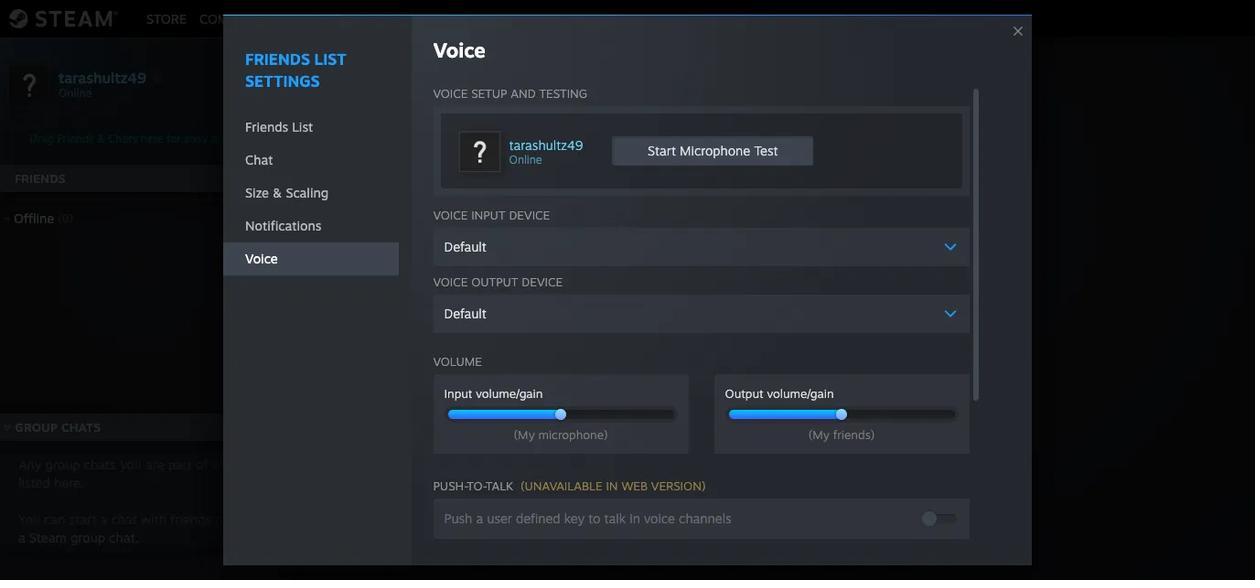 Task type: describe. For each thing, give the bounding box(es) containing it.
notifications
[[245, 218, 322, 233]]

0 vertical spatial in
[[606, 479, 618, 493]]

voice output device
[[433, 274, 563, 289]]

manage friends list settings image
[[253, 74, 271, 92]]

can
[[44, 512, 65, 527]]

volume/gain for input volume/gain
[[476, 386, 543, 401]]

1 horizontal spatial output
[[725, 386, 764, 401]]

offline
[[14, 211, 54, 226]]

be
[[235, 457, 250, 472]]

voice input device
[[433, 208, 550, 222]]

friend
[[692, 319, 734, 337]]

0 horizontal spatial chats
[[61, 420, 101, 435]]

friends for friends list
[[245, 119, 289, 134]]

voice setup and testing
[[433, 86, 588, 101]]

listed
[[18, 475, 50, 491]]

(my for (my friends)
[[809, 427, 830, 442]]

0 vertical spatial chats
[[108, 132, 137, 146]]

voice down notifications
[[245, 251, 278, 266]]

test
[[755, 143, 779, 158]]

drag
[[30, 132, 54, 146]]

and
[[511, 86, 536, 101]]

voice for setup
[[433, 86, 468, 101]]

setup
[[472, 86, 507, 101]]

key
[[565, 511, 585, 526]]

1 vertical spatial input
[[444, 386, 473, 401]]

(my for (my microphone)
[[514, 427, 535, 442]]

0 horizontal spatial or
[[215, 512, 228, 527]]

push a user defined key to talk in voice channels
[[444, 511, 732, 526]]

1 horizontal spatial talk
[[605, 511, 626, 526]]

you can start a chat with friends or
[[18, 512, 231, 527]]

push-to-talk ( unavailable in web version )
[[433, 479, 706, 493]]

will
[[212, 457, 232, 472]]

you
[[120, 457, 142, 472]]

click a friend or group chat to start!
[[643, 319, 893, 337]]

1 horizontal spatial to
[[839, 319, 853, 337]]

chats
[[84, 457, 116, 472]]

start
[[69, 512, 97, 527]]

steam
[[29, 530, 67, 546]]

0 vertical spatial input
[[472, 208, 506, 222]]

join a steam group chat. link
[[18, 512, 253, 546]]

store
[[146, 11, 187, 26]]

microphone
[[680, 143, 751, 158]]

add a friend image
[[249, 168, 269, 188]]

(my friends)
[[809, 427, 875, 442]]

microphone)
[[539, 427, 608, 442]]

to-
[[467, 479, 486, 493]]

chat.
[[109, 530, 139, 546]]

volume
[[433, 354, 482, 369]]

group inside any group chats you are part of will be listed here.
[[45, 457, 80, 472]]

here
[[141, 132, 163, 146]]

search my friends list image
[[222, 169, 238, 186]]

(my microphone)
[[514, 427, 608, 442]]

voice
[[644, 511, 675, 526]]

web
[[622, 479, 648, 493]]

friends for friends
[[15, 171, 66, 186]]

channels
[[679, 511, 732, 526]]

group inside join a steam group chat.
[[70, 530, 105, 546]]

of
[[196, 457, 208, 472]]

any
[[18, 457, 42, 472]]

tarashultz49 link
[[285, 11, 393, 26]]

part
[[168, 457, 192, 472]]

join a steam group chat.
[[18, 512, 253, 546]]

store link
[[140, 11, 193, 26]]

push
[[444, 511, 473, 526]]

settings
[[245, 71, 320, 90]]

0 horizontal spatial output
[[472, 274, 518, 289]]

1 horizontal spatial &
[[273, 185, 282, 200]]

1 horizontal spatial chat
[[803, 319, 835, 337]]



Task type: locate. For each thing, give the bounding box(es) containing it.
0 vertical spatial output
[[472, 274, 518, 289]]

start microphone test
[[648, 143, 779, 158]]

group down start
[[70, 530, 105, 546]]

friends down drag
[[15, 171, 66, 186]]

you
[[18, 512, 40, 527]]

unavailable
[[525, 479, 603, 493]]

0 horizontal spatial &
[[97, 132, 105, 146]]

any group chats you are part of will be listed here.
[[18, 457, 250, 491]]

list inside friends list settings
[[314, 49, 347, 69]]

voice for output
[[433, 274, 468, 289]]

device down online
[[509, 208, 550, 222]]

)
[[702, 479, 706, 493]]

1 vertical spatial chat
[[803, 319, 835, 337]]

1 vertical spatial tarashultz49
[[59, 68, 146, 86]]

tarashultz49 up drag friends & chats here for easy access
[[59, 68, 146, 86]]

talk
[[486, 479, 514, 493], [605, 511, 626, 526]]

or left join
[[215, 512, 228, 527]]

to left start!
[[839, 319, 853, 337]]

a for friend
[[680, 319, 688, 337]]

support
[[400, 11, 457, 26]]

to
[[839, 319, 853, 337], [589, 511, 601, 526]]

1 volume/gain from the left
[[476, 386, 543, 401]]

device down voice input device
[[522, 274, 563, 289]]

support link
[[393, 11, 463, 26]]

0 vertical spatial to
[[839, 319, 853, 337]]

1 horizontal spatial or
[[739, 319, 753, 337]]

in
[[606, 479, 618, 493], [630, 511, 641, 526]]

output volume/gain
[[725, 386, 834, 401]]

default down voice input device
[[444, 239, 487, 254]]

push-
[[433, 479, 467, 493]]

0 horizontal spatial in
[[606, 479, 618, 493]]

voice left setup
[[433, 86, 468, 101]]

0 vertical spatial chat
[[245, 152, 273, 167]]

volume/gain
[[476, 386, 543, 401], [767, 386, 834, 401]]

list for friends list settings
[[314, 49, 347, 69]]

community link
[[193, 11, 285, 26]]

online
[[509, 153, 542, 166]]

friends right drag
[[57, 132, 94, 146]]

tarashultz49 up friends list settings
[[291, 11, 387, 26]]

here.
[[54, 475, 84, 491]]

1 vertical spatial group
[[15, 420, 58, 435]]

0 vertical spatial group
[[45, 457, 80, 472]]

a down you
[[18, 530, 25, 546]]

1 vertical spatial group
[[70, 530, 105, 546]]

0 vertical spatial list
[[314, 49, 347, 69]]

chat left start!
[[803, 319, 835, 337]]

list
[[314, 49, 347, 69], [292, 119, 313, 134]]

talk down web
[[605, 511, 626, 526]]

a right click
[[680, 319, 688, 337]]

2 default from the top
[[444, 306, 487, 321]]

& left here
[[97, 132, 105, 146]]

defined
[[516, 511, 561, 526]]

friends list settings
[[245, 49, 347, 90]]

chat up add a friend icon
[[245, 152, 273, 167]]

friends list
[[245, 119, 313, 134]]

chats up chats on the bottom left of the page
[[61, 420, 101, 435]]

testing
[[540, 86, 588, 101]]

2 vertical spatial tarashultz49
[[509, 137, 583, 153]]

0 horizontal spatial tarashultz49
[[59, 68, 146, 86]]

community
[[200, 11, 279, 26]]

list for friends list
[[292, 119, 313, 134]]

list down tarashultz49 link
[[314, 49, 347, 69]]

easy
[[184, 132, 208, 146]]

1 vertical spatial chats
[[61, 420, 101, 435]]

0 vertical spatial tarashultz49
[[291, 11, 387, 26]]

in left web
[[606, 479, 618, 493]]

0 horizontal spatial volume/gain
[[476, 386, 543, 401]]

1 vertical spatial &
[[273, 185, 282, 200]]

input volume/gain
[[444, 386, 543, 401]]

(
[[521, 479, 525, 493]]

a left chat
[[100, 512, 107, 527]]

output
[[472, 274, 518, 289], [725, 386, 764, 401]]

0 vertical spatial device
[[509, 208, 550, 222]]

1 horizontal spatial (my
[[809, 427, 830, 442]]

default
[[444, 239, 487, 254], [444, 306, 487, 321]]

input
[[472, 208, 506, 222], [444, 386, 473, 401]]

group chats
[[15, 420, 101, 435]]

friends
[[245, 49, 310, 69], [245, 119, 289, 134], [57, 132, 94, 146], [15, 171, 66, 186]]

(my
[[514, 427, 535, 442], [809, 427, 830, 442]]

2 volume/gain from the left
[[767, 386, 834, 401]]

(my left friends) in the bottom of the page
[[809, 427, 830, 442]]

2 horizontal spatial tarashultz49
[[509, 137, 583, 153]]

1 default from the top
[[444, 239, 487, 254]]

talk left (
[[486, 479, 514, 493]]

1 horizontal spatial list
[[314, 49, 347, 69]]

&
[[97, 132, 105, 146], [273, 185, 282, 200]]

1 (my from the left
[[514, 427, 535, 442]]

device for voice output device
[[522, 274, 563, 289]]

1 vertical spatial list
[[292, 119, 313, 134]]

1 horizontal spatial group
[[757, 319, 799, 337]]

1 vertical spatial default
[[444, 306, 487, 321]]

1 vertical spatial to
[[589, 511, 601, 526]]

chat
[[245, 152, 273, 167], [803, 319, 835, 337]]

group up "here."
[[45, 457, 80, 472]]

2 (my from the left
[[809, 427, 830, 442]]

output down click a friend or group chat to start! at the right bottom of the page
[[725, 386, 764, 401]]

friends for friends list settings
[[245, 49, 310, 69]]

1 vertical spatial in
[[630, 511, 641, 526]]

voice
[[433, 37, 486, 62], [433, 86, 468, 101], [433, 208, 468, 222], [245, 251, 278, 266], [433, 274, 468, 289]]

0 vertical spatial or
[[739, 319, 753, 337]]

friends
[[170, 512, 211, 527]]

are
[[146, 457, 164, 472]]

group up "any"
[[15, 420, 58, 435]]

(my left the microphone) on the bottom
[[514, 427, 535, 442]]

or right friend
[[739, 319, 753, 337]]

device for voice input device
[[509, 208, 550, 222]]

0 horizontal spatial to
[[589, 511, 601, 526]]

output down voice input device
[[472, 274, 518, 289]]

1 vertical spatial or
[[215, 512, 228, 527]]

0 vertical spatial group
[[757, 319, 799, 337]]

start
[[648, 143, 676, 158]]

1 horizontal spatial in
[[630, 511, 641, 526]]

in left voice on the bottom of page
[[630, 511, 641, 526]]

& right size
[[273, 185, 282, 200]]

default for input
[[444, 239, 487, 254]]

voice for input
[[433, 208, 468, 222]]

0 horizontal spatial list
[[292, 119, 313, 134]]

chats left here
[[108, 132, 137, 146]]

size
[[245, 185, 269, 200]]

chats
[[108, 132, 137, 146], [61, 420, 101, 435]]

to right key
[[589, 511, 601, 526]]

volume/gain for output volume/gain
[[767, 386, 834, 401]]

voice up voice output device
[[433, 208, 468, 222]]

start microphone test button
[[613, 136, 814, 166]]

device
[[509, 208, 550, 222], [522, 274, 563, 289]]

a for user
[[476, 511, 483, 526]]

friends up 'settings'
[[245, 49, 310, 69]]

tarashultz49 online
[[509, 137, 583, 166]]

group
[[757, 319, 799, 337], [15, 420, 58, 435]]

friends)
[[834, 427, 875, 442]]

group right friend
[[757, 319, 799, 337]]

click
[[643, 319, 675, 337]]

volume/gain up (my friends)
[[767, 386, 834, 401]]

friends inside friends list settings
[[245, 49, 310, 69]]

a left user
[[476, 511, 483, 526]]

a inside join a steam group chat.
[[18, 530, 25, 546]]

voice down voice input device
[[433, 274, 468, 289]]

0 horizontal spatial group
[[15, 420, 58, 435]]

a
[[680, 319, 688, 337], [476, 511, 483, 526], [100, 512, 107, 527], [18, 530, 25, 546]]

0 horizontal spatial (my
[[514, 427, 535, 442]]

with
[[141, 512, 167, 527]]

voice down support on the left
[[433, 37, 486, 62]]

list down 'settings'
[[292, 119, 313, 134]]

group
[[45, 457, 80, 472], [70, 530, 105, 546]]

1 vertical spatial device
[[522, 274, 563, 289]]

start!
[[857, 319, 893, 337]]

0 vertical spatial &
[[97, 132, 105, 146]]

drag friends & chats here for easy access
[[30, 132, 245, 146]]

scaling
[[286, 185, 329, 200]]

1 vertical spatial output
[[725, 386, 764, 401]]

volume/gain down volume at bottom left
[[476, 386, 543, 401]]

collapse chats list image
[[0, 424, 21, 431]]

1 vertical spatial talk
[[605, 511, 626, 526]]

input down volume at bottom left
[[444, 386, 473, 401]]

a for steam
[[18, 530, 25, 546]]

0 horizontal spatial talk
[[486, 479, 514, 493]]

1 horizontal spatial volume/gain
[[767, 386, 834, 401]]

join
[[231, 512, 253, 527]]

user
[[487, 511, 512, 526]]

tarashultz49
[[291, 11, 387, 26], [59, 68, 146, 86], [509, 137, 583, 153]]

0 horizontal spatial chat
[[245, 152, 273, 167]]

friends right access
[[245, 119, 289, 134]]

0 vertical spatial talk
[[486, 479, 514, 493]]

size & scaling
[[245, 185, 329, 200]]

1 horizontal spatial tarashultz49
[[291, 11, 387, 26]]

tarashultz49 down testing at the left of page
[[509, 137, 583, 153]]

access
[[211, 132, 245, 146]]

version
[[652, 479, 702, 493]]

for
[[167, 132, 181, 146]]

default for output
[[444, 306, 487, 321]]

chat
[[111, 512, 137, 527]]

default down voice output device
[[444, 306, 487, 321]]

input up voice output device
[[472, 208, 506, 222]]

0 vertical spatial default
[[444, 239, 487, 254]]

1 horizontal spatial chats
[[108, 132, 137, 146]]



Task type: vqa. For each thing, say whether or not it's contained in the screenshot.
Friends inside Friends List Settings
yes



